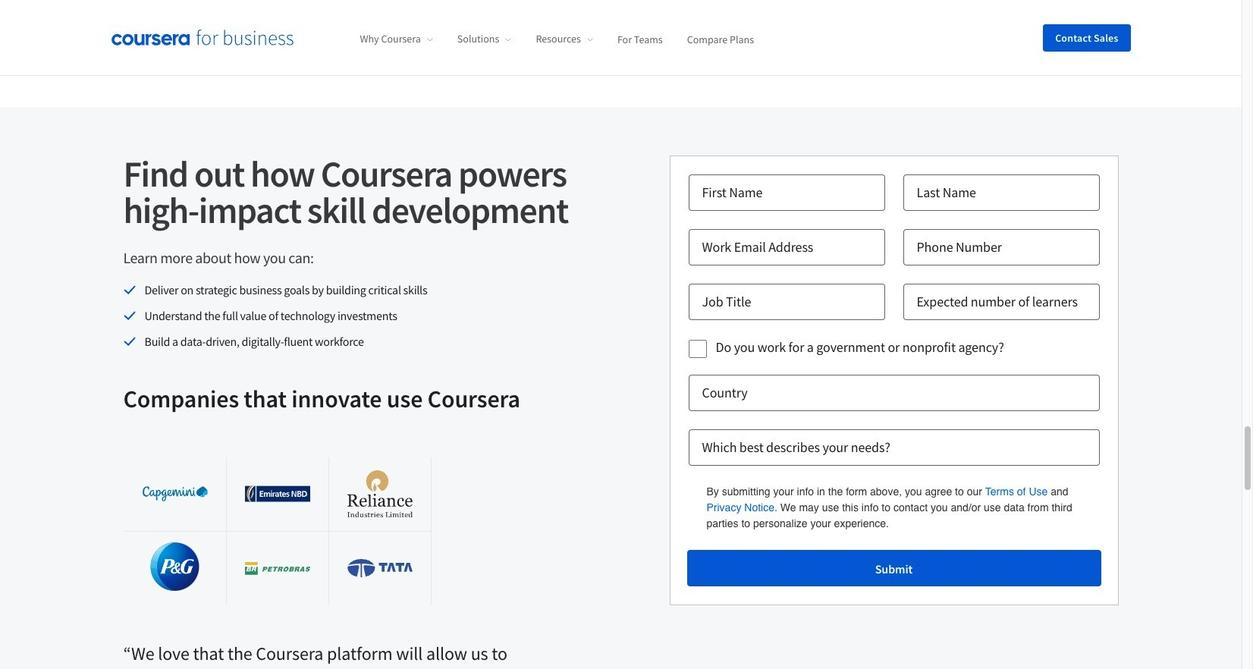 Task type: describe. For each thing, give the bounding box(es) containing it.
Country Code + Phone Number telephone field
[[903, 229, 1100, 265]]

tata logo image
[[348, 559, 413, 577]]

Work Email Address email field
[[689, 229, 885, 265]]

p&g logo image
[[143, 538, 207, 599]]

Job Title text field
[[689, 283, 885, 320]]

capgemini logo image
[[142, 487, 208, 501]]

coursera for business image
[[111, 30, 293, 45]]



Task type: locate. For each thing, give the bounding box(es) containing it.
None checkbox
[[689, 340, 707, 358]]

Last Name text field
[[903, 174, 1100, 211]]

petrobras logo image
[[245, 562, 310, 575]]

emirates logo image
[[245, 486, 310, 502]]

reliance logo image
[[348, 470, 413, 518]]

First Name text field
[[689, 174, 885, 211]]



Task type: vqa. For each thing, say whether or not it's contained in the screenshot.
the top get
no



